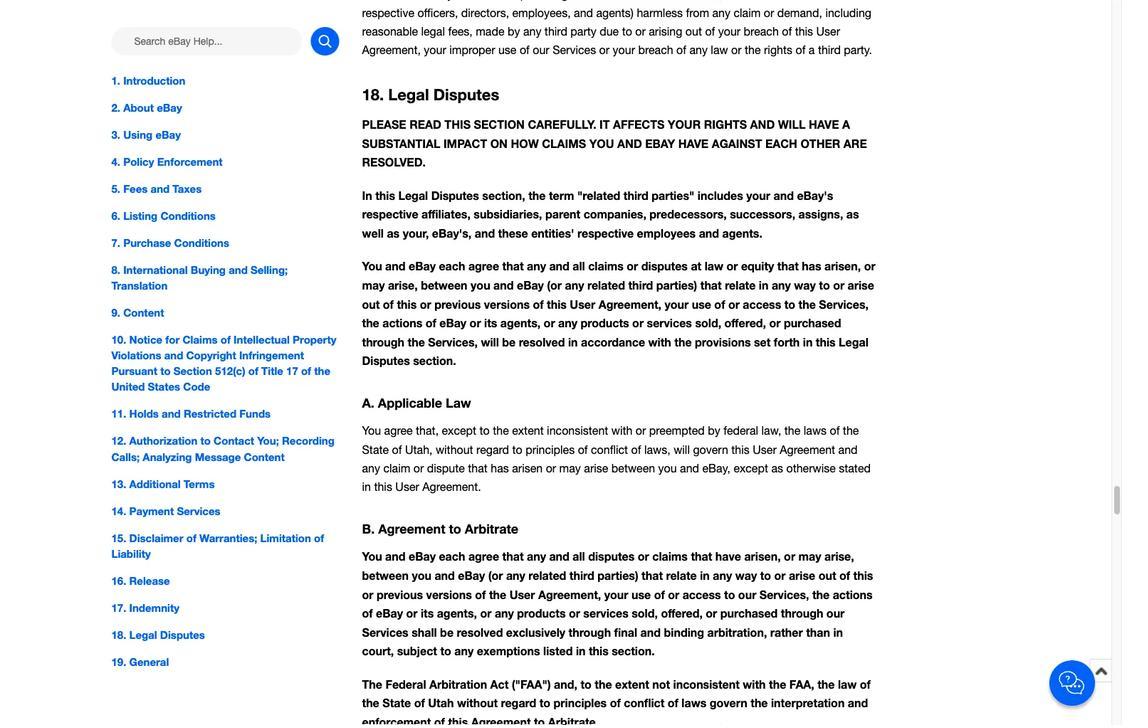 Task type: vqa. For each thing, say whether or not it's contained in the screenshot.
2nd 36 from the left
no



Task type: describe. For each thing, give the bounding box(es) containing it.
2 vertical spatial respective
[[578, 227, 634, 240]]

federal
[[724, 425, 759, 438]]

in left accordance
[[568, 335, 578, 349]]

purchased inside you and ebay each agree that any and all claims or disputes at law or equity that has arisen, or may arise, between you and ebay (or any related third parties) that relate in any way to or arise out of this or previous versions of this user agreement, your use of or access to the services, the actions of ebay or its agents, or any products or services sold, offered, or purchased through the services, will be resolved in accordance with the provisions set forth in this legal disputes section.
[[784, 317, 842, 330]]

a. applicable law
[[362, 396, 471, 411]]

binding
[[664, 626, 704, 640]]

by inside you agree that, except to the extent inconsistent with or preempted by federal law, the laws of the state of utah, without regard to principles of conflict of laws, will govern this user agreement and any claim or dispute that has arisen or may arise between you and ebay, except as otherwise stated in this user agreement.
[[708, 425, 721, 438]]

law inside you will indemnify and hold us (including our affiliates and subsidiaries, as well as our and their respective officers, directors, employees, and agents) harmless from any claim or demand, including reasonable legal fees, made by any third party due to or arising out of your breach of this user agreement, your improper use of our services or your breach of any law or the rights of a third party.
[[711, 43, 728, 56]]

claims
[[183, 334, 218, 346]]

between inside you agree that, except to the extent inconsistent with or preempted by federal law, the laws of the state of utah, without regard to principles of conflict of laws, will govern this user agreement and any claim or dispute that has arisen or may arise between you and ebay, except as otherwise stated in this user agreement.
[[612, 462, 655, 475]]

1 horizontal spatial breach
[[744, 25, 779, 38]]

to down ("faa")
[[540, 697, 551, 711]]

1.
[[111, 74, 120, 87]]

0 horizontal spatial except
[[442, 425, 477, 438]]

law,
[[762, 425, 782, 438]]

resolved.
[[362, 156, 426, 169]]

by inside you will indemnify and hold us (including our affiliates and subsidiaries, as well as our and their respective officers, directors, employees, and agents) harmless from any claim or demand, including reasonable legal fees, made by any third party due to or arising out of your breach of this user agreement, your improper use of our services or your breach of any law or the rights of a third party.
[[508, 25, 520, 38]]

in
[[362, 189, 372, 202]]

analyzing
[[143, 451, 192, 463]]

user inside you and ebay each agree that any and all disputes or claims that have arisen, or may arise, between you and ebay (or any related third parties) that relate in any way to or arise out of this or previous versions of the user agreement, your use of or access to our services, the actions of ebay or its agents, or any products or services sold, offered, or purchased through our services shall be resolved exclusively through final and binding arbitration, rather than in court, subject to any exemptions listed in this section.
[[510, 588, 535, 602]]

arise, inside you and ebay each agree that any and all claims or disputes at law or equity that has arisen, or may arise, between you and ebay (or any related third parties) that relate in any way to or arise out of this or previous versions of this user agreement, your use of or access to the services, the actions of ebay or its agents, or any products or services sold, offered, or purchased through the services, will be resolved in accordance with the provisions set forth in this legal disputes section.
[[388, 279, 418, 292]]

legal
[[421, 25, 445, 38]]

third inside you and ebay each agree that any and all claims or disputes at law or equity that has arisen, or may arise, between you and ebay (or any related third parties) that relate in any way to or arise out of this or previous versions of this user agreement, your use of or access to the services, the actions of ebay or its agents, or any products or services sold, offered, or purchased through the services, will be resolved in accordance with the provisions set forth in this legal disputes section.
[[628, 279, 653, 292]]

1 vertical spatial and
[[618, 137, 642, 150]]

versions inside you and ebay each agree that any and all claims or disputes at law or equity that has arisen, or may arise, between you and ebay (or any related third parties) that relate in any way to or arise out of this or previous versions of this user agreement, your use of or access to the services, the actions of ebay or its agents, or any products or services sold, offered, or purchased through the services, will be resolved in accordance with the provisions set forth in this legal disputes section.
[[484, 298, 530, 311]]

faa,
[[790, 678, 815, 692]]

warranties;
[[199, 532, 257, 545]]

legal up the read
[[388, 85, 429, 104]]

actions inside you and ebay each agree that any and all claims or disputes at law or equity that has arisen, or may arise, between you and ebay (or any related third parties) that relate in any way to or arise out of this or previous versions of this user agreement, your use of or access to the services, the actions of ebay or its agents, or any products or services sold, offered, or purchased through the services, will be resolved in accordance with the provisions set forth in this legal disputes section.
[[383, 317, 423, 330]]

(including
[[519, 0, 568, 1]]

the inside 'in this legal disputes section, the term "related third parties" includes your and ebay's respective affiliates, subsidiaries, parent companies, predecessors, successors, assigns, as well as your, ebay's, and these entities' respective employees and agents.'
[[529, 189, 546, 202]]

reasonable
[[362, 25, 418, 38]]

principles for extent
[[526, 443, 575, 456]]

us
[[504, 0, 516, 1]]

your,
[[403, 227, 429, 240]]

0 vertical spatial and
[[750, 118, 775, 131]]

with inside you and ebay each agree that any and all claims or disputes at law or equity that has arisen, or may arise, between you and ebay (or any related third parties) that relate in any way to or arise out of this or previous versions of this user agreement, your use of or access to the services, the actions of ebay or its agents, or any products or services sold, offered, or purchased through the services, will be resolved in accordance with the provisions set forth in this legal disputes section.
[[649, 335, 672, 349]]

between inside you and ebay each agree that any and all disputes or claims that have arisen, or may arise, between you and ebay (or any related third parties) that relate in any way to or arise out of this or previous versions of the user agreement, your use of or access to our services, the actions of ebay or its agents, or any products or services sold, offered, or purchased through our services shall be resolved exclusively through final and binding arbitration, rather than in court, subject to any exemptions listed in this section.
[[362, 569, 409, 583]]

successors,
[[730, 208, 796, 221]]

hold
[[479, 0, 501, 1]]

14. payment services
[[111, 505, 221, 518]]

govern inside you agree that, except to the extent inconsistent with or preempted by federal law, the laws of the state of utah, without regard to principles of conflict of laws, will govern this user agreement and any claim or dispute that has arisen or may arise between you and ebay, except as otherwise stated in this user agreement.
[[693, 443, 729, 456]]

0 horizontal spatial content
[[123, 307, 164, 319]]

predecessors,
[[650, 208, 727, 221]]

liability
[[111, 548, 151, 560]]

may inside you and ebay each agree that any and all disputes or claims that have arisen, or may arise, between you and ebay (or any related third parties) that relate in any way to or arise out of this or previous versions of the user agreement, your use of or access to our services, the actions of ebay or its agents, or any products or services sold, offered, or purchased through our services shall be resolved exclusively through final and binding arbitration, rather than in court, subject to any exemptions listed in this section.
[[799, 550, 822, 564]]

ebay,
[[703, 462, 731, 475]]

subsidiaries, inside 'in this legal disputes section, the term "related third parties" includes your and ebay's respective affiliates, subsidiaries, parent companies, predecessors, successors, assigns, as well as your, ebay's, and these entities' respective employees and agents.'
[[474, 208, 542, 221]]

12. authorization to contact you; recording calls; analyzing message content
[[111, 435, 335, 463]]

10.
[[111, 334, 126, 346]]

0 vertical spatial 18.
[[362, 85, 384, 104]]

our up than
[[827, 607, 845, 621]]

1 horizontal spatial 18. legal disputes
[[362, 85, 499, 104]]

arise, inside you and ebay each agree that any and all disputes or claims that have arisen, or may arise, between you and ebay (or any related third parties) that relate in any way to or arise out of this or previous versions of the user agreement, your use of or access to our services, the actions of ebay or its agents, or any products or services sold, offered, or purchased through our services shall be resolved exclusively through final and binding arbitration, rather than in court, subject to any exemptions listed in this section.
[[825, 550, 854, 564]]

parties) inside you and ebay each agree that any and all claims or disputes at law or equity that has arisen, or may arise, between you and ebay (or any related third parties) that relate in any way to or arise out of this or previous versions of this user agreement, your use of or access to the services, the actions of ebay or its agents, or any products or services sold, offered, or purchased through the services, will be resolved in accordance with the provisions set forth in this legal disputes section.
[[657, 279, 697, 292]]

forth
[[774, 335, 800, 349]]

in right forth
[[803, 335, 813, 349]]

legal inside you and ebay each agree that any and all claims or disputes at law or equity that has arisen, or may arise, between you and ebay (or any related third parties) that relate in any way to or arise out of this or previous versions of this user agreement, your use of or access to the services, the actions of ebay or its agents, or any products or services sold, offered, or purchased through the services, will be resolved in accordance with the provisions set forth in this legal disputes section.
[[839, 335, 869, 349]]

arbitration,
[[708, 626, 767, 640]]

you agree that, except to the extent inconsistent with or preempted by federal law, the laws of the state of utah, without regard to principles of conflict of laws, will govern this user agreement and any claim or dispute that has arisen or may arise between you and ebay, except as otherwise stated in this user agreement.
[[362, 425, 871, 494]]

a
[[809, 43, 815, 56]]

the inside 10. notice for claims of intellectual property violations and copyright infringement pursuant to section 512(c) of title 17 of the united states code
[[314, 365, 330, 378]]

("faa")
[[512, 678, 551, 692]]

services inside you will indemnify and hold us (including our affiliates and subsidiaries, as well as our and their respective officers, directors, employees, and agents) harmless from any claim or demand, including reasonable legal fees, made by any third party due to or arising out of your breach of this user agreement, your improper use of our services or your breach of any law or the rights of a third party.
[[553, 43, 596, 56]]

federal
[[386, 678, 426, 692]]

arise inside you agree that, except to the extent inconsistent with or preempted by federal law, the laws of the state of utah, without regard to principles of conflict of laws, will govern this user agreement and any claim or dispute that has arisen or may arise between you and ebay, except as otherwise stated in this user agreement.
[[584, 462, 609, 475]]

related inside you and ebay each agree that any and all disputes or claims that have arisen, or may arise, between you and ebay (or any related third parties) that relate in any way to or arise out of this or previous versions of the user agreement, your use of or access to our services, the actions of ebay or its agents, or any products or services sold, offered, or purchased through our services shall be resolved exclusively through final and binding arbitration, rather than in court, subject to any exemptions listed in this section.
[[529, 569, 566, 583]]

your inside 'in this legal disputes section, the term "related third parties" includes your and ebay's respective affiliates, subsidiaries, parent companies, predecessors, successors, assigns, as well as your, ebay's, and these entities' respective employees and agents.'
[[747, 189, 771, 202]]

6. listing conditions
[[111, 210, 216, 222]]

arbitrate.
[[548, 716, 599, 726]]

9. content link
[[111, 305, 339, 321]]

it
[[600, 118, 610, 131]]

its inside you and ebay each agree that any and all claims or disputes at law or equity that has arisen, or may arise, between you and ebay (or any related third parties) that relate in any way to or arise out of this or previous versions of this user agreement, your use of or access to the services, the actions of ebay or its agents, or any products or services sold, offered, or purchased through the services, will be resolved in accordance with the provisions set forth in this legal disputes section.
[[484, 317, 497, 330]]

18. legal disputes link
[[111, 628, 339, 643]]

1 vertical spatial except
[[734, 462, 768, 475]]

its inside you and ebay each agree that any and all disputes or claims that have arisen, or may arise, between you and ebay (or any related third parties) that relate in any way to or arise out of this or previous versions of the user agreement, your use of or access to our services, the actions of ebay or its agents, or any products or services sold, offered, or purchased through our services shall be resolved exclusively through final and binding arbitration, rather than in court, subject to any exemptions listed in this section.
[[421, 607, 434, 621]]

demand,
[[778, 6, 823, 19]]

actions inside you and ebay each agree that any and all disputes or claims that have arisen, or may arise, between you and ebay (or any related third parties) that relate in any way to or arise out of this or previous versions of the user agreement, your use of or access to our services, the actions of ebay or its agents, or any products or services sold, offered, or purchased through our services shall be resolved exclusively through final and binding arbitration, rather than in court, subject to any exemptions listed in this section.
[[833, 588, 873, 602]]

legal down 17. indemnity at the bottom of the page
[[129, 629, 157, 642]]

to up arisen
[[512, 443, 523, 456]]

0 horizontal spatial 18. legal disputes
[[111, 629, 205, 642]]

claim inside you agree that, except to the extent inconsistent with or preempted by federal law, the laws of the state of utah, without regard to principles of conflict of laws, will govern this user agreement and any claim or dispute that has arisen or may arise between you and ebay, except as otherwise stated in this user agreement.
[[383, 462, 411, 475]]

18. inside "18. legal disputes" link
[[111, 629, 126, 642]]

international
[[123, 264, 188, 277]]

notice
[[129, 334, 163, 346]]

section. inside you and ebay each agree that any and all disputes or claims that have arisen, or may arise, between you and ebay (or any related third parties) that relate in any way to or arise out of this or previous versions of the user agreement, your use of or access to our services, the actions of ebay or its agents, or any products or services sold, offered, or purchased through our services shall be resolved exclusively through final and binding arbitration, rather than in court, subject to any exemptions listed in this section.
[[612, 645, 655, 658]]

agents, inside you and ebay each agree that any and all disputes or claims that have arisen, or may arise, between you and ebay (or any related third parties) that relate in any way to or arise out of this or previous versions of the user agreement, your use of or access to our services, the actions of ebay or its agents, or any products or services sold, offered, or purchased through our services shall be resolved exclusively through final and binding arbitration, rather than in court, subject to any exemptions listed in this section.
[[437, 607, 477, 621]]

with inside the federal arbitration act ("faa") and, to the extent not inconsistent with the faa, the law of the state of utah without regard to principles of conflict of laws govern the interpretation and enforcement of this agreement to arbitrate.
[[743, 678, 766, 692]]

(or inside you and ebay each agree that any and all claims or disputes at law or equity that has arisen, or may arise, between you and ebay (or any related third parties) that relate in any way to or arise out of this or previous versions of this user agreement, your use of or access to the services, the actions of ebay or its agents, or any products or services sold, offered, or purchased through the services, will be resolved in accordance with the provisions set forth in this legal disputes section.
[[547, 279, 562, 292]]

please read this section carefully. it affects your rights and will have a substantial impact on how claims you and ebay have against each other are resolved.
[[362, 118, 867, 169]]

buying
[[191, 264, 226, 277]]

1 vertical spatial respective
[[362, 208, 419, 221]]

in this legal disputes section, the term "related third parties" includes your and ebay's respective affiliates, subsidiaries, parent companies, predecessors, successors, assigns, as well as your, ebay's, and these entities' respective employees and agents.
[[362, 189, 859, 240]]

principles for to
[[554, 697, 607, 711]]

to down assigns,
[[819, 279, 830, 292]]

claims inside you and ebay each agree that any and all disputes or claims that have arisen, or may arise, between you and ebay (or any related third parties) that relate in any way to or arise out of this or previous versions of the user agreement, your use of or access to our services, the actions of ebay or its agents, or any products or services sold, offered, or purchased through our services shall be resolved exclusively through final and binding arbitration, rather than in court, subject to any exemptions listed in this section.
[[653, 550, 688, 564]]

arising
[[649, 25, 683, 38]]

law
[[446, 396, 471, 411]]

will inside you agree that, except to the extent inconsistent with or preempted by federal law, the laws of the state of utah, without regard to principles of conflict of laws, will govern this user agreement and any claim or dispute that has arisen or may arise between you and ebay, except as otherwise stated in this user agreement.
[[674, 443, 690, 456]]

will inside you will indemnify and hold us (including our affiliates and subsidiaries, as well as our and their respective officers, directors, employees, and agents) harmless from any claim or demand, including reasonable legal fees, made by any third party due to or arising out of your breach of this user agreement, your improper use of our services or your breach of any law or the rights of a third party.
[[384, 0, 401, 1]]

user down 'law,' at right
[[753, 443, 777, 456]]

services, inside you and ebay each agree that any and all disputes or claims that have arisen, or may arise, between you and ebay (or any related third parties) that relate in any way to or arise out of this or previous versions of the user agreement, your use of or access to our services, the actions of ebay or its agents, or any products or services sold, offered, or purchased through our services shall be resolved exclusively through final and binding arbitration, rather than in court, subject to any exemptions listed in this section.
[[760, 588, 809, 602]]

1 vertical spatial breach
[[638, 43, 674, 56]]

without for act
[[457, 697, 498, 711]]

well inside you will indemnify and hold us (including our affiliates and subsidiaries, as well as our and their respective officers, directors, employees, and agents) harmless from any claim or demand, including reasonable legal fees, made by any third party due to or arising out of your breach of this user agreement, your improper use of our services or your breach of any law or the rights of a third party.
[[740, 0, 760, 1]]

0 vertical spatial have
[[809, 118, 839, 131]]

to up rather
[[760, 569, 771, 583]]

15. disclaimer of warranties; limitation of liability
[[111, 532, 324, 560]]

8. international buying and selling; translation link
[[111, 262, 339, 294]]

laws inside you agree that, except to the extent inconsistent with or preempted by federal law, the laws of the state of utah, without regard to principles of conflict of laws, will govern this user agreement and any claim or dispute that has arisen or may arise between you and ebay, except as otherwise stated in this user agreement.
[[804, 425, 827, 438]]

you;
[[257, 435, 279, 448]]

disputes up this
[[434, 85, 499, 104]]

to inside you will indemnify and hold us (including our affiliates and subsidiaries, as well as our and their respective officers, directors, employees, and agents) harmless from any claim or demand, including reasonable legal fees, made by any third party due to or arising out of your breach of this user agreement, your improper use of our services or your breach of any law or the rights of a third party.
[[622, 25, 632, 38]]

user down the utah,
[[396, 480, 419, 494]]

exemptions
[[477, 645, 540, 658]]

user inside you and ebay each agree that any and all claims or disputes at law or equity that has arisen, or may arise, between you and ebay (or any related third parties) that relate in any way to or arise out of this or previous versions of this user agreement, your use of or access to the services, the actions of ebay or its agents, or any products or services sold, offered, or purchased through the services, will be resolved in accordance with the provisions set forth in this legal disputes section.
[[570, 298, 596, 311]]

you for you will indemnify and hold us (including our affiliates and subsidiaries, as well as our and their respective officers, directors, employees, and agents) harmless from any claim or demand, including reasonable legal fees, made by any third party due to or arising out of your breach of this user agreement, your improper use of our services or your breach of any law or the rights of a third party.
[[362, 0, 381, 1]]

extent inside the federal arbitration act ("faa") and, to the extent not inconsistent with the faa, the law of the state of utah without regard to principles of conflict of laws govern the interpretation and enforcement of this agreement to arbitrate.
[[615, 678, 649, 692]]

conflict for extent
[[624, 697, 665, 711]]

translation
[[111, 279, 168, 292]]

out inside you and ebay each agree that any and all claims or disputes at law or equity that has arisen, or may arise, between you and ebay (or any related third parties) that relate in any way to or arise out of this or previous versions of this user agreement, your use of or access to the services, the actions of ebay or its agents, or any products or services sold, offered, or purchased through the services, will be resolved in accordance with the provisions set forth in this legal disputes section.
[[362, 298, 380, 311]]

13.
[[111, 478, 126, 491]]

restricted
[[184, 408, 236, 421]]

disputes inside you and ebay each agree that any and all claims or disputes at law or equity that has arisen, or may arise, between you and ebay (or any related third parties) that relate in any way to or arise out of this or previous versions of this user agreement, your use of or access to the services, the actions of ebay or its agents, or any products or services sold, offered, or purchased through the services, will be resolved in accordance with the provisions set forth in this legal disputes section.
[[362, 354, 410, 368]]

fees,
[[448, 25, 473, 38]]

agree for arise,
[[469, 260, 499, 273]]

inconsistent inside the federal arbitration act ("faa") and, to the extent not inconsistent with the faa, the law of the state of utah without regard to principles of conflict of laws govern the interpretation and enforcement of this agreement to arbitrate.
[[673, 678, 740, 692]]

enforcement
[[157, 155, 223, 168]]

are
[[844, 137, 867, 150]]

the
[[362, 678, 382, 692]]

may inside you and ebay each agree that any and all claims or disputes at law or equity that has arisen, or may arise, between you and ebay (or any related third parties) that relate in any way to or arise out of this or previous versions of this user agreement, your use of or access to the services, the actions of ebay or its agents, or any products or services sold, offered, or purchased through the services, will be resolved in accordance with the provisions set forth in this legal disputes section.
[[362, 279, 385, 292]]

products inside you and ebay each agree that any and all claims or disputes at law or equity that has arisen, or may arise, between you and ebay (or any related third parties) that relate in any way to or arise out of this or previous versions of this user agreement, your use of or access to the services, the actions of ebay or its agents, or any products or services sold, offered, or purchased through the services, will be resolved in accordance with the provisions set forth in this legal disputes section.
[[581, 317, 629, 330]]

you inside you and ebay each agree that any and all claims or disputes at law or equity that has arisen, or may arise, between you and ebay (or any related third parties) that relate in any way to or arise out of this or previous versions of this user agreement, your use of or access to the services, the actions of ebay or its agents, or any products or services sold, offered, or purchased through the services, will be resolved in accordance with the provisions set forth in this legal disputes section.
[[471, 279, 490, 292]]

ebay inside 2. about ebay link
[[157, 101, 182, 114]]

disputes inside you and ebay each agree that any and all disputes or claims that have arisen, or may arise, between you and ebay (or any related third parties) that relate in any way to or arise out of this or previous versions of the user agreement, your use of or access to our services, the actions of ebay or its agents, or any products or services sold, offered, or purchased through our services shall be resolved exclusively through final and binding arbitration, rather than in court, subject to any exemptions listed in this section.
[[588, 550, 635, 564]]

subject
[[397, 645, 437, 658]]

relate inside you and ebay each agree that any and all claims or disputes at law or equity that has arisen, or may arise, between you and ebay (or any related third parties) that relate in any way to or arise out of this or previous versions of this user agreement, your use of or access to the services, the actions of ebay or its agents, or any products or services sold, offered, or purchased through the services, will be resolved in accordance with the provisions set forth in this legal disputes section.
[[725, 279, 756, 292]]

has inside you agree that, except to the extent inconsistent with or preempted by federal law, the laws of the state of utah, without regard to principles of conflict of laws, will govern this user agreement and any claim or dispute that has arisen or may arise between you and ebay, except as otherwise stated in this user agreement.
[[491, 462, 509, 475]]

third inside 'in this legal disputes section, the term "related third parties" includes your and ebay's respective affiliates, subsidiaries, parent companies, predecessors, successors, assigns, as well as your, ebay's, and these entities' respective employees and agents.'
[[624, 189, 649, 202]]

provisions
[[695, 335, 751, 349]]

dispute
[[427, 462, 465, 475]]

in right listed at the bottom of page
[[576, 645, 586, 658]]

assigns,
[[799, 208, 844, 221]]

our up arbitration,
[[738, 588, 757, 602]]

conditions for 6. listing conditions
[[161, 210, 216, 222]]

0 horizontal spatial have
[[679, 137, 709, 150]]

ebay inside "3. using ebay" link
[[156, 128, 181, 141]]

term
[[549, 189, 574, 202]]

services inside you and ebay each agree that any and all claims or disputes at law or equity that has arisen, or may arise, between you and ebay (or any related third parties) that relate in any way to or arise out of this or previous versions of this user agreement, your use of or access to the services, the actions of ebay or its agents, or any products or services sold, offered, or purchased through the services, will be resolved in accordance with the provisions set forth in this legal disputes section.
[[647, 317, 692, 330]]

as inside you agree that, except to the extent inconsistent with or preempted by federal law, the laws of the state of utah, without regard to principles of conflict of laws, will govern this user agreement and any claim or dispute that has arisen or may arise between you and ebay, except as otherwise stated in this user agreement.
[[772, 462, 783, 475]]

11.
[[111, 408, 126, 421]]

0 horizontal spatial agreement
[[378, 521, 445, 537]]

policy
[[123, 155, 154, 168]]

purchased inside you and ebay each agree that any and all disputes or claims that have arisen, or may arise, between you and ebay (or any related third parties) that relate in any way to or arise out of this or previous versions of the user agreement, your use of or access to our services, the actions of ebay or its agents, or any products or services sold, offered, or purchased through our services shall be resolved exclusively through final and binding arbitration, rather than in court, subject to any exemptions listed in this section.
[[721, 607, 778, 621]]

directors,
[[461, 6, 509, 19]]

4.
[[111, 155, 120, 168]]

will
[[778, 118, 806, 131]]

legal inside 'in this legal disputes section, the term "related third parties" includes your and ebay's respective affiliates, subsidiaries, parent companies, predecessors, successors, assigns, as well as your, ebay's, and these entities' respective employees and agents.'
[[398, 189, 428, 202]]

ebay's
[[797, 189, 834, 202]]

affects
[[613, 118, 665, 131]]

way inside you and ebay each agree that any and all claims or disputes at law or equity that has arisen, or may arise, between you and ebay (or any related third parties) that relate in any way to or arise out of this or previous versions of this user agreement, your use of or access to the services, the actions of ebay or its agents, or any products or services sold, offered, or purchased through the services, will be resolved in accordance with the provisions set forth in this legal disputes section.
[[794, 279, 816, 292]]

harmless
[[637, 6, 683, 19]]

2 vertical spatial through
[[569, 626, 611, 640]]

agents.
[[723, 227, 763, 240]]

user inside you will indemnify and hold us (including our affiliates and subsidiaries, as well as our and their respective officers, directors, employees, and agents) harmless from any claim or demand, including reasonable legal fees, made by any third party due to or arising out of your breach of this user agreement, your improper use of our services or your breach of any law or the rights of a third party.
[[817, 25, 840, 38]]

2. about ebay
[[111, 101, 182, 114]]

against
[[712, 137, 762, 150]]

rights
[[764, 43, 793, 56]]

subsidiaries, inside you will indemnify and hold us (including our affiliates and subsidiaries, as well as our and their respective officers, directors, employees, and agents) harmless from any claim or demand, including reasonable legal fees, made by any third party due to or arising out of your breach of this user agreement, your improper use of our services or your breach of any law or the rights of a third party.
[[659, 0, 722, 1]]

you
[[589, 137, 614, 150]]

including
[[826, 6, 872, 19]]

13. additional terms
[[111, 478, 215, 491]]

2 horizontal spatial through
[[781, 607, 824, 621]]

services inside you and ebay each agree that any and all disputes or claims that have arisen, or may arise, between you and ebay (or any related third parties) that relate in any way to or arise out of this or previous versions of the user agreement, your use of or access to our services, the actions of ebay or its agents, or any products or services sold, offered, or purchased through our services shall be resolved exclusively through final and binding arbitration, rather than in court, subject to any exemptions listed in this section.
[[362, 626, 409, 640]]

using
[[123, 128, 153, 141]]

how
[[511, 137, 539, 150]]

preempted
[[649, 425, 705, 438]]

equity
[[741, 260, 774, 273]]

14. payment services link
[[111, 503, 339, 519]]

each for ebay
[[439, 550, 465, 564]]

17
[[286, 365, 298, 378]]

related inside you and ebay each agree that any and all claims or disputes at law or equity that has arisen, or may arise, between you and ebay (or any related third parties) that relate in any way to or arise out of this or previous versions of this user agreement, your use of or access to the services, the actions of ebay or its agents, or any products or services sold, offered, or purchased through the services, will be resolved in accordance with the provisions set forth in this legal disputes section.
[[588, 279, 625, 292]]

be inside you and ebay each agree that any and all claims or disputes at law or equity that has arisen, or may arise, between you and ebay (or any related third parties) that relate in any way to or arise out of this or previous versions of this user agreement, your use of or access to the services, the actions of ebay or its agents, or any products or services sold, offered, or purchased through the services, will be resolved in accordance with the provisions set forth in this legal disputes section.
[[502, 335, 516, 349]]

from
[[686, 6, 709, 19]]

to right that, at the bottom of the page
[[480, 425, 490, 438]]

has inside you and ebay each agree that any and all claims or disputes at law or equity that has arisen, or may arise, between you and ebay (or any related third parties) that relate in any way to or arise out of this or previous versions of this user agreement, your use of or access to the services, the actions of ebay or its agents, or any products or services sold, offered, or purchased through the services, will be resolved in accordance with the provisions set forth in this legal disputes section.
[[802, 260, 822, 273]]

14.
[[111, 505, 126, 518]]

disputes down indemnity
[[160, 629, 205, 642]]

and inside the federal arbitration act ("faa") and, to the extent not inconsistent with the faa, the law of the state of utah without regard to principles of conflict of laws govern the interpretation and enforcement of this agreement to arbitrate.
[[848, 697, 868, 711]]

resolved inside you and ebay each agree that any and all claims or disputes at law or equity that has arisen, or may arise, between you and ebay (or any related third parties) that relate in any way to or arise out of this or previous versions of this user agreement, your use of or access to the services, the actions of ebay or its agents, or any products or services sold, offered, or purchased through the services, will be resolved in accordance with the provisions set forth in this legal disputes section.
[[519, 335, 565, 349]]

otherwise
[[787, 462, 836, 475]]

this inside the federal arbitration act ("faa") and, to the extent not inconsistent with the faa, the law of the state of utah without regard to principles of conflict of laws govern the interpretation and enforcement of this agreement to arbitrate.
[[448, 716, 468, 726]]

this
[[445, 118, 471, 131]]

1 vertical spatial services,
[[428, 335, 478, 349]]

use inside you will indemnify and hold us (including our affiliates and subsidiaries, as well as our and their respective officers, directors, employees, and agents) harmless from any claim or demand, including reasonable legal fees, made by any third party due to or arising out of your breach of this user agreement, your improper use of our services or your breach of any law or the rights of a third party.
[[499, 43, 517, 56]]

laws inside the federal arbitration act ("faa") and, to the extent not inconsistent with the faa, the law of the state of utah without regard to principles of conflict of laws govern the interpretation and enforcement of this agreement to arbitrate.
[[682, 697, 707, 711]]

arbitration
[[429, 678, 487, 692]]

you for you agree that, except to the extent inconsistent with or preempted by federal law, the laws of the state of utah, without regard to principles of conflict of laws, will govern this user agreement and any claim or dispute that has arisen or may arise between you and ebay, except as otherwise stated in this user agreement.
[[362, 425, 381, 438]]

0 vertical spatial services,
[[819, 298, 869, 311]]

our up demand,
[[778, 0, 795, 1]]

shall
[[412, 626, 437, 640]]

well inside 'in this legal disputes section, the term "related third parties" includes your and ebay's respective affiliates, subsidiaries, parent companies, predecessors, successors, assigns, as well as your, ebay's, and these entities' respective employees and agents.'
[[362, 227, 384, 240]]



Task type: locate. For each thing, give the bounding box(es) containing it.
2 all from the top
[[573, 550, 585, 564]]

all inside you and ebay each agree that any and all disputes or claims that have arisen, or may arise, between you and ebay (or any related third parties) that relate in any way to or arise out of this or previous versions of the user agreement, your use of or access to our services, the actions of ebay or its agents, or any products or services sold, offered, or purchased through our services shall be resolved exclusively through final and binding arbitration, rather than in court, subject to any exemptions listed in this section.
[[573, 550, 585, 564]]

0 horizontal spatial subsidiaries,
[[474, 208, 542, 221]]

and inside 10. notice for claims of intellectual property violations and copyright infringement pursuant to section 512(c) of title 17 of the united states code
[[164, 349, 183, 362]]

0 horizontal spatial extent
[[512, 425, 544, 438]]

(or inside you and ebay each agree that any and all disputes or claims that have arisen, or may arise, between you and ebay (or any related third parties) that relate in any way to or arise out of this or previous versions of the user agreement, your use of or access to our services, the actions of ebay or its agents, or any products or services sold, offered, or purchased through our services shall be resolved exclusively through final and binding arbitration, rather than in court, subject to any exemptions listed in this section.
[[488, 569, 503, 583]]

conditions up buying at top left
[[174, 237, 229, 249]]

previous inside you and ebay each agree that any and all claims or disputes at law or equity that has arisen, or may arise, between you and ebay (or any related third parties) that relate in any way to or arise out of this or previous versions of this user agreement, your use of or access to the services, the actions of ebay or its agents, or any products or services sold, offered, or purchased through the services, will be resolved in accordance with the provisions set forth in this legal disputes section.
[[435, 298, 481, 311]]

claims down 'in this legal disputes section, the term "related third parties" includes your and ebay's respective affiliates, subsidiaries, parent companies, predecessors, successors, assigns, as well as your, ebay's, and these entities' respective employees and agents.'
[[588, 260, 624, 273]]

agreement, up the exclusively
[[538, 588, 601, 602]]

2 vertical spatial agreement
[[471, 716, 531, 726]]

0 vertical spatial claim
[[734, 6, 761, 19]]

1 horizontal spatial use
[[632, 588, 651, 602]]

respective
[[362, 6, 415, 19], [362, 208, 419, 221], [578, 227, 634, 240]]

1 horizontal spatial purchased
[[784, 317, 842, 330]]

1 horizontal spatial by
[[708, 425, 721, 438]]

0 vertical spatial arise
[[848, 279, 875, 292]]

0 horizontal spatial breach
[[638, 43, 674, 56]]

breach down arising on the right top
[[638, 43, 674, 56]]

1 vertical spatial services
[[177, 505, 221, 518]]

services down party
[[553, 43, 596, 56]]

1 horizontal spatial previous
[[435, 298, 481, 311]]

any
[[713, 6, 731, 19], [523, 25, 542, 38], [690, 43, 708, 56], [527, 260, 546, 273], [565, 279, 584, 292], [772, 279, 791, 292], [558, 317, 578, 330], [362, 462, 380, 475], [527, 550, 546, 564], [506, 569, 526, 583], [713, 569, 732, 583], [495, 607, 514, 621], [455, 645, 474, 658]]

services up final
[[584, 607, 629, 621]]

16.
[[111, 575, 126, 588]]

11. holds and restricted funds
[[111, 408, 271, 421]]

1 vertical spatial state
[[383, 697, 411, 711]]

0 horizontal spatial products
[[517, 607, 566, 621]]

7. purchase conditions link
[[111, 235, 339, 251]]

relate inside you and ebay each agree that any and all disputes or claims that have arisen, or may arise, between you and ebay (or any related third parties) that relate in any way to or arise out of this or previous versions of the user agreement, your use of or access to our services, the actions of ebay or its agents, or any products or services sold, offered, or purchased through our services shall be resolved exclusively through final and binding arbitration, rather than in court, subject to any exemptions listed in this section.
[[666, 569, 697, 583]]

any inside you agree that, except to the extent inconsistent with or preempted by federal law, the laws of the state of utah, without regard to principles of conflict of laws, will govern this user agreement and any claim or dispute that has arisen or may arise between you and ebay, except as otherwise stated in this user agreement.
[[362, 462, 380, 475]]

utah
[[428, 697, 454, 711]]

law up interpretation
[[838, 678, 857, 692]]

1 vertical spatial you
[[659, 462, 677, 475]]

between down laws,
[[612, 462, 655, 475]]

1 vertical spatial regard
[[501, 697, 537, 711]]

without down the arbitration at left
[[457, 697, 498, 711]]

states
[[148, 381, 180, 394]]

claim right 'from'
[[734, 6, 761, 19]]

services inside you and ebay each agree that any and all disputes or claims that have arisen, or may arise, between you and ebay (or any related third parties) that relate in any way to or arise out of this or previous versions of the user agreement, your use of or access to our services, the actions of ebay or its agents, or any products or services sold, offered, or purchased through our services shall be resolved exclusively through final and binding arbitration, rather than in court, subject to any exemptions listed in this section.
[[584, 607, 629, 621]]

each down ebay's,
[[439, 260, 465, 273]]

use up final
[[632, 588, 651, 602]]

1 horizontal spatial actions
[[833, 588, 873, 602]]

through inside you and ebay each agree that any and all claims or disputes at law or equity that has arisen, or may arise, between you and ebay (or any related third parties) that relate in any way to or arise out of this or previous versions of this user agreement, your use of or access to the services, the actions of ebay or its agents, or any products or services sold, offered, or purchased through the services, will be resolved in accordance with the provisions set forth in this legal disputes section.
[[362, 335, 405, 349]]

you down b.
[[362, 550, 382, 564]]

17. indemnity
[[111, 602, 180, 615]]

1 vertical spatial conditions
[[174, 237, 229, 249]]

the inside you will indemnify and hold us (including our affiliates and subsidiaries, as well as our and their respective officers, directors, employees, and agents) harmless from any claim or demand, including reasonable legal fees, made by any third party due to or arising out of your breach of this user agreement, your improper use of our services or your breach of any law or the rights of a third party.
[[745, 43, 761, 56]]

section. down final
[[612, 645, 655, 658]]

15. disclaimer of warranties; limitation of liability link
[[111, 531, 339, 562]]

0 vertical spatial each
[[439, 260, 465, 273]]

products inside you and ebay each agree that any and all disputes or claims that have arisen, or may arise, between you and ebay (or any related third parties) that relate in any way to or arise out of this or previous versions of the user agreement, your use of or access to our services, the actions of ebay or its agents, or any products or services sold, offered, or purchased through our services shall be resolved exclusively through final and binding arbitration, rather than in court, subject to any exemptions listed in this section.
[[517, 607, 566, 621]]

agents)
[[596, 6, 634, 19]]

between
[[421, 279, 468, 292], [612, 462, 655, 475], [362, 569, 409, 583]]

laws,
[[645, 443, 671, 456]]

18. up please
[[362, 85, 384, 104]]

1 vertical spatial agree
[[384, 425, 413, 438]]

2 vertical spatial out
[[819, 569, 837, 583]]

companies,
[[584, 208, 647, 221]]

agree inside you and ebay each agree that any and all disputes or claims that have arisen, or may arise, between you and ebay (or any related third parties) that relate in any way to or arise out of this or previous versions of the user agreement, your use of or access to our services, the actions of ebay or its agents, or any products or services sold, offered, or purchased through our services shall be resolved exclusively through final and binding arbitration, rather than in court, subject to any exemptions listed in this section.
[[469, 550, 499, 564]]

through left final
[[569, 626, 611, 640]]

relate down equity at the right top of the page
[[725, 279, 756, 292]]

law inside you and ebay each agree that any and all claims or disputes at law or equity that has arisen, or may arise, between you and ebay (or any related third parties) that relate in any way to or arise out of this or previous versions of this user agreement, your use of or access to the services, the actions of ebay or its agents, or any products or services sold, offered, or purchased through the services, will be resolved in accordance with the provisions set forth in this legal disputes section.
[[705, 260, 724, 273]]

content up notice
[[123, 307, 164, 319]]

1 vertical spatial subsidiaries,
[[474, 208, 542, 221]]

1 vertical spatial section.
[[612, 645, 655, 658]]

products up accordance
[[581, 317, 629, 330]]

with right accordance
[[649, 335, 672, 349]]

products
[[581, 317, 629, 330], [517, 607, 566, 621]]

1 horizontal spatial claim
[[734, 6, 761, 19]]

resolved
[[519, 335, 565, 349], [457, 626, 503, 640]]

1 vertical spatial arisen,
[[745, 550, 781, 564]]

0 vertical spatial agreement,
[[362, 43, 421, 56]]

indemnity
[[129, 602, 180, 615]]

actions
[[383, 317, 423, 330], [833, 588, 873, 602]]

0 vertical spatial use
[[499, 43, 517, 56]]

with inside you agree that, except to the extent inconsistent with or preempted by federal law, the laws of the state of utah, without regard to principles of conflict of laws, will govern this user agreement and any claim or dispute that has arisen or may arise between you and ebay, except as otherwise stated in this user agreement.
[[612, 425, 633, 438]]

with left the faa,
[[743, 678, 766, 692]]

way up forth
[[794, 279, 816, 292]]

in down equity at the right top of the page
[[759, 279, 769, 292]]

respective down companies, at the top right of the page
[[578, 227, 634, 240]]

extent up arisen
[[512, 425, 544, 438]]

between inside you and ebay each agree that any and all claims or disputes at law or equity that has arisen, or may arise, between you and ebay (or any related third parties) that relate in any way to or arise out of this or previous versions of this user agreement, your use of or access to the services, the actions of ebay or its agents, or any products or services sold, offered, or purchased through the services, will be resolved in accordance with the provisions set forth in this legal disputes section.
[[421, 279, 468, 292]]

without inside you agree that, except to the extent inconsistent with or preempted by federal law, the laws of the state of utah, without regard to principles of conflict of laws, will govern this user agreement and any claim or dispute that has arisen or may arise between you and ebay, except as otherwise stated in this user agreement.
[[436, 443, 473, 456]]

each down b. agreement to arbitrate
[[439, 550, 465, 564]]

purchased up arbitration,
[[721, 607, 778, 621]]

please
[[362, 118, 406, 131]]

0 vertical spatial offered,
[[725, 317, 766, 330]]

0 vertical spatial claims
[[588, 260, 624, 273]]

section. inside you and ebay each agree that any and all claims or disputes at law or equity that has arisen, or may arise, between you and ebay (or any related third parties) that relate in any way to or arise out of this or previous versions of this user agreement, your use of or access to the services, the actions of ebay or its agents, or any products or services sold, offered, or purchased through the services, will be resolved in accordance with the provisions set forth in this legal disputes section.
[[413, 354, 456, 368]]

related up accordance
[[588, 279, 625, 292]]

listing
[[123, 210, 158, 222]]

18. legal disputes down indemnity
[[111, 629, 205, 642]]

0 vertical spatial except
[[442, 425, 477, 438]]

may inside you agree that, except to the extent inconsistent with or preempted by federal law, the laws of the state of utah, without regard to principles of conflict of laws, will govern this user agreement and any claim or dispute that has arisen or may arise between you and ebay, except as otherwise stated in this user agreement.
[[560, 462, 581, 475]]

0 horizontal spatial disputes
[[588, 550, 635, 564]]

0 vertical spatial sold,
[[695, 317, 722, 330]]

regard up agreement.
[[477, 443, 509, 456]]

1 horizontal spatial you
[[471, 279, 490, 292]]

11. holds and restricted funds link
[[111, 406, 339, 422]]

recording
[[282, 435, 335, 448]]

to
[[622, 25, 632, 38], [819, 279, 830, 292], [785, 298, 796, 311], [160, 365, 171, 378], [480, 425, 490, 438], [200, 435, 211, 448], [512, 443, 523, 456], [449, 521, 461, 537], [760, 569, 771, 583], [724, 588, 735, 602], [440, 645, 451, 658], [581, 678, 592, 692], [540, 697, 551, 711], [534, 716, 545, 726]]

each for arise,
[[439, 260, 465, 273]]

officers,
[[418, 6, 458, 19]]

to right and, on the bottom of page
[[581, 678, 592, 692]]

and inside 8. international buying and selling; translation
[[229, 264, 248, 277]]

1 horizontal spatial with
[[649, 335, 672, 349]]

1 vertical spatial agreement
[[378, 521, 445, 537]]

2 each from the top
[[439, 550, 465, 564]]

512(c)
[[215, 365, 245, 378]]

user
[[817, 25, 840, 38], [570, 298, 596, 311], [753, 443, 777, 456], [396, 480, 419, 494], [510, 588, 535, 602]]

0 vertical spatial has
[[802, 260, 822, 273]]

agree down these
[[469, 260, 499, 273]]

0 horizontal spatial resolved
[[457, 626, 503, 640]]

0 vertical spatial out
[[686, 25, 702, 38]]

conditions down the taxes at the left of page
[[161, 210, 216, 222]]

section. up a. applicable law
[[413, 354, 456, 368]]

your inside you and ebay each agree that any and all disputes or claims that have arisen, or may arise, between you and ebay (or any related third parties) that relate in any way to or arise out of this or previous versions of the user agreement, your use of or access to our services, the actions of ebay or its agents, or any products or services sold, offered, or purchased through our services shall be resolved exclusively through final and binding arbitration, rather than in court, subject to any exemptions listed in this section.
[[604, 588, 629, 602]]

united
[[111, 381, 145, 394]]

fees
[[123, 182, 148, 195]]

0 horizontal spatial with
[[612, 425, 633, 438]]

sold, inside you and ebay each agree that any and all disputes or claims that have arisen, or may arise, between you and ebay (or any related third parties) that relate in any way to or arise out of this or previous versions of the user agreement, your use of or access to our services, the actions of ebay or its agents, or any products or services sold, offered, or purchased through our services shall be resolved exclusively through final and binding arbitration, rather than in court, subject to any exemptions listed in this section.
[[632, 607, 658, 621]]

that
[[503, 260, 524, 273], [778, 260, 799, 273], [701, 279, 722, 292], [468, 462, 488, 475], [503, 550, 524, 564], [691, 550, 712, 564], [642, 569, 663, 583]]

of
[[705, 25, 715, 38], [782, 25, 792, 38], [520, 43, 530, 56], [677, 43, 687, 56], [796, 43, 806, 56], [383, 298, 394, 311], [533, 298, 544, 311], [715, 298, 725, 311], [426, 317, 436, 330], [221, 334, 231, 346], [248, 365, 258, 378], [301, 365, 311, 378], [830, 425, 840, 438], [392, 443, 402, 456], [578, 443, 588, 456], [631, 443, 641, 456], [186, 532, 196, 545], [314, 532, 324, 545], [840, 569, 851, 583], [475, 588, 486, 602], [654, 588, 665, 602], [362, 607, 373, 621], [860, 678, 871, 692], [414, 697, 425, 711], [610, 697, 621, 711], [668, 697, 679, 711], [434, 716, 445, 726]]

agree inside you agree that, except to the extent inconsistent with or preempted by federal law, the laws of the state of utah, without regard to principles of conflict of laws, will govern this user agreement and any claim or dispute that has arisen or may arise between you and ebay, except as otherwise stated in this user agreement.
[[384, 425, 413, 438]]

message
[[195, 451, 241, 463]]

products up the exclusively
[[517, 607, 566, 621]]

19. general
[[111, 656, 169, 669]]

you will indemnify and hold us (including our affiliates and subsidiaries, as well as our and their respective officers, directors, employees, and agents) harmless from any claim or demand, including reasonable legal fees, made by any third party due to or arising out of your breach of this user agreement, your improper use of our services or your breach of any law or the rights of a third party.
[[362, 0, 873, 56]]

2 horizontal spatial out
[[819, 569, 837, 583]]

state for federal
[[383, 697, 411, 711]]

way down have
[[735, 569, 757, 583]]

through up rather
[[781, 607, 824, 621]]

1 horizontal spatial out
[[686, 25, 702, 38]]

that inside you agree that, except to the extent inconsistent with or preempted by federal law, the laws of the state of utah, without regard to principles of conflict of laws, will govern this user agreement and any claim or dispute that has arisen or may arise between you and ebay, except as otherwise stated in this user agreement.
[[468, 462, 488, 475]]

principles up arisen
[[526, 443, 575, 456]]

legal up affiliates,
[[398, 189, 428, 202]]

improper
[[450, 43, 495, 56]]

(or down arbitrate
[[488, 569, 503, 583]]

you
[[471, 279, 490, 292], [659, 462, 677, 475], [412, 569, 432, 583]]

has left arisen
[[491, 462, 509, 475]]

except
[[442, 425, 477, 438], [734, 462, 768, 475]]

and up 'each'
[[750, 118, 775, 131]]

you inside you agree that, except to the extent inconsistent with or preempted by federal law, the laws of the state of utah, without regard to principles of conflict of laws, will govern this user agreement and any claim or dispute that has arisen or may arise between you and ebay, except as otherwise stated in this user agreement.
[[362, 425, 381, 438]]

you down ebay's,
[[471, 279, 490, 292]]

conflict left laws,
[[591, 443, 628, 456]]

section,
[[482, 189, 525, 202]]

0 vertical spatial principles
[[526, 443, 575, 456]]

offered,
[[725, 317, 766, 330], [661, 607, 703, 621]]

to inside 12. authorization to contact you; recording calls; analyzing message content
[[200, 435, 211, 448]]

in right than
[[834, 626, 843, 640]]

regard
[[477, 443, 509, 456], [501, 697, 537, 711]]

offered, inside you and ebay each agree that any and all claims or disputes at law or equity that has arisen, or may arise, between you and ebay (or any related third parties) that relate in any way to or arise out of this or previous versions of this user agreement, your use of or access to the services, the actions of ebay or its agents, or any products or services sold, offered, or purchased through the services, will be resolved in accordance with the provisions set forth in this legal disputes section.
[[725, 317, 766, 330]]

third
[[545, 25, 568, 38], [818, 43, 841, 56], [624, 189, 649, 202], [628, 279, 653, 292], [570, 569, 595, 583]]

arise,
[[388, 279, 418, 292], [825, 550, 854, 564]]

"related
[[578, 189, 621, 202]]

respective inside you will indemnify and hold us (including our affiliates and subsidiaries, as well as our and their respective officers, directors, employees, and agents) harmless from any claim or demand, including reasonable legal fees, made by any third party due to or arising out of your breach of this user agreement, your improper use of our services or your breach of any law or the rights of a third party.
[[362, 6, 415, 19]]

1 vertical spatial without
[[457, 697, 498, 711]]

party
[[571, 25, 597, 38]]

3 you from the top
[[362, 425, 381, 438]]

0 horizontal spatial arise
[[584, 462, 609, 475]]

1 horizontal spatial services,
[[760, 588, 809, 602]]

1 horizontal spatial arisen,
[[825, 260, 861, 273]]

includes
[[698, 189, 743, 202]]

0 horizontal spatial versions
[[426, 588, 472, 602]]

your
[[668, 118, 701, 131]]

(or
[[547, 279, 562, 292], [488, 569, 503, 583]]

exclusively
[[506, 626, 566, 640]]

these
[[498, 227, 528, 240]]

services up court, at left bottom
[[362, 626, 409, 640]]

1 vertical spatial previous
[[377, 588, 423, 602]]

this inside you will indemnify and hold us (including our affiliates and subsidiaries, as well as our and their respective officers, directors, employees, and agents) harmless from any claim or demand, including reasonable legal fees, made by any third party due to or arising out of your breach of this user agreement, your improper use of our services or your breach of any law or the rights of a third party.
[[795, 25, 813, 38]]

purchased up forth
[[784, 317, 842, 330]]

about
[[123, 101, 154, 114]]

5. fees and taxes link
[[111, 181, 339, 197]]

govern inside the federal arbitration act ("faa") and, to the extent not inconsistent with the faa, the law of the state of utah without regard to principles of conflict of laws govern the interpretation and enforcement of this agreement to arbitrate.
[[710, 697, 748, 711]]

you for you and ebay each agree that any and all claims or disputes at law or equity that has arisen, or may arise, between you and ebay (or any related third parties) that relate in any way to or arise out of this or previous versions of this user agreement, your use of or access to the services, the actions of ebay or its agents, or any products or services sold, offered, or purchased through the services, will be resolved in accordance with the provisions set forth in this legal disputes section.
[[362, 260, 382, 273]]

0 horizontal spatial services
[[584, 607, 629, 621]]

claims inside you and ebay each agree that any and all claims or disputes at law or equity that has arisen, or may arise, between you and ebay (or any related third parties) that relate in any way to or arise out of this or previous versions of this user agreement, your use of or access to the services, the actions of ebay or its agents, or any products or services sold, offered, or purchased through the services, will be resolved in accordance with the provisions set forth in this legal disputes section.
[[588, 260, 624, 273]]

principles inside the federal arbitration act ("faa") and, to the extent not inconsistent with the faa, the law of the state of utah without regard to principles of conflict of laws govern the interpretation and enforcement of this agreement to arbitrate.
[[554, 697, 607, 711]]

1 each from the top
[[439, 260, 465, 273]]

terms
[[184, 478, 215, 491]]

in inside you agree that, except to the extent inconsistent with or preempted by federal law, the laws of the state of utah, without regard to principles of conflict of laws, will govern this user agreement and any claim or dispute that has arisen or may arise between you and ebay, except as otherwise stated in this user agreement.
[[362, 480, 371, 494]]

1 vertical spatial disputes
[[588, 550, 635, 564]]

1 horizontal spatial have
[[809, 118, 839, 131]]

0 horizontal spatial claim
[[383, 462, 411, 475]]

inconsistent inside you agree that, except to the extent inconsistent with or preempted by federal law, the laws of the state of utah, without regard to principles of conflict of laws, will govern this user agreement and any claim or dispute that has arisen or may arise between you and ebay, except as otherwise stated in this user agreement.
[[547, 425, 609, 438]]

1 all from the top
[[573, 260, 585, 273]]

0 vertical spatial related
[[588, 279, 625, 292]]

arisen, inside you and ebay each agree that any and all claims or disputes at law or equity that has arisen, or may arise, between you and ebay (or any related third parties) that relate in any way to or arise out of this or previous versions of this user agreement, your use of or access to the services, the actions of ebay or its agents, or any products or services sold, offered, or purchased through the services, will be resolved in accordance with the provisions set forth in this legal disputes section.
[[825, 260, 861, 273]]

law
[[711, 43, 728, 56], [705, 260, 724, 273], [838, 678, 857, 692]]

2. about ebay link
[[111, 100, 339, 115]]

in up binding
[[700, 569, 710, 583]]

1 horizontal spatial be
[[502, 335, 516, 349]]

regard inside you agree that, except to the extent inconsistent with or preempted by federal law, the laws of the state of utah, without regard to principles of conflict of laws, will govern this user agreement and any claim or dispute that has arisen or may arise between you and ebay, except as otherwise stated in this user agreement.
[[477, 443, 509, 456]]

2 vertical spatial services
[[362, 626, 409, 640]]

arisen, inside you and ebay each agree that any and all disputes or claims that have arisen, or may arise, between you and ebay (or any related third parties) that relate in any way to or arise out of this or previous versions of the user agreement, your use of or access to our services, the actions of ebay or its agents, or any products or services sold, offered, or purchased through our services shall be resolved exclusively through final and binding arbitration, rather than in court, subject to any exemptions listed in this section.
[[745, 550, 781, 564]]

0 horizontal spatial use
[[499, 43, 517, 56]]

to up message
[[200, 435, 211, 448]]

state inside the federal arbitration act ("faa") and, to the extent not inconsistent with the faa, the law of the state of utah without regard to principles of conflict of laws govern the interpretation and enforcement of this agreement to arbitrate.
[[383, 697, 411, 711]]

1 vertical spatial agreement,
[[599, 298, 662, 311]]

release
[[129, 575, 170, 588]]

2.
[[111, 101, 120, 114]]

0 horizontal spatial actions
[[383, 317, 423, 330]]

intellectual
[[234, 334, 290, 346]]

be inside you and ebay each agree that any and all disputes or claims that have arisen, or may arise, between you and ebay (or any related third parties) that relate in any way to or arise out of this or previous versions of the user agreement, your use of or access to our services, the actions of ebay or its agents, or any products or services sold, offered, or purchased through our services shall be resolved exclusively through final and binding arbitration, rather than in court, subject to any exemptions listed in this section.
[[440, 626, 454, 640]]

0 horizontal spatial parties)
[[598, 569, 639, 583]]

2 vertical spatial will
[[674, 443, 690, 456]]

you inside you and ebay each agree that any and all disputes or claims that have arisen, or may arise, between you and ebay (or any related third parties) that relate in any way to or arise out of this or previous versions of the user agreement, your use of or access to our services, the actions of ebay or its agents, or any products or services sold, offered, or purchased through our services shall be resolved exclusively through final and binding arbitration, rather than in court, subject to any exemptions listed in this section.
[[362, 550, 382, 564]]

you inside you and ebay each agree that any and all disputes or claims that have arisen, or may arise, between you and ebay (or any related third parties) that relate in any way to or arise out of this or previous versions of the user agreement, your use of or access to our services, the actions of ebay or its agents, or any products or services sold, offered, or purchased through our services shall be resolved exclusively through final and binding arbitration, rather than in court, subject to any exemptions listed in this section.
[[412, 569, 432, 583]]

the federal arbitration act ("faa") and, to the extent not inconsistent with the faa, the law of the state of utah without regard to principles of conflict of laws govern the interpretation and enforcement of this agreement to arbitrate.
[[362, 678, 871, 726]]

agreement down the act
[[471, 716, 531, 726]]

disclaimer
[[129, 532, 183, 545]]

1 horizontal spatial disputes
[[642, 260, 688, 273]]

0 horizontal spatial and
[[618, 137, 642, 150]]

except down law
[[442, 425, 477, 438]]

0 vertical spatial resolved
[[519, 335, 565, 349]]

you down b. agreement to arbitrate
[[412, 569, 432, 583]]

to left 'arbitrate.' at bottom
[[534, 716, 545, 726]]

parties)
[[657, 279, 697, 292], [598, 569, 639, 583]]

18. legal disputes up the read
[[362, 85, 499, 104]]

1 horizontal spatial except
[[734, 462, 768, 475]]

to inside 10. notice for claims of intellectual property violations and copyright infringement pursuant to section 512(c) of title 17 of the united states code
[[160, 365, 171, 378]]

relate up binding
[[666, 569, 697, 583]]

2 horizontal spatial with
[[743, 678, 766, 692]]

you down laws,
[[659, 462, 677, 475]]

2 vertical spatial services,
[[760, 588, 809, 602]]

and down affects
[[618, 137, 642, 150]]

Search eBay Help... text field
[[111, 27, 302, 56]]

1 vertical spatial through
[[781, 607, 824, 621]]

agreement, inside you will indemnify and hold us (including our affiliates and subsidiaries, as well as our and their respective officers, directors, employees, and agents) harmless from any claim or demand, including reasonable legal fees, made by any third party due to or arising out of your breach of this user agreement, your improper use of our services or your breach of any law or the rights of a third party.
[[362, 43, 421, 56]]

arisen, right have
[[745, 550, 781, 564]]

you inside you and ebay each agree that any and all claims or disputes at law or equity that has arisen, or may arise, between you and ebay (or any related third parties) that relate in any way to or arise out of this or previous versions of this user agreement, your use of or access to the services, the actions of ebay or its agents, or any products or services sold, offered, or purchased through the services, will be resolved in accordance with the provisions set forth in this legal disputes section.
[[362, 260, 382, 273]]

to right subject
[[440, 645, 451, 658]]

agree for ebay
[[469, 550, 499, 564]]

regard for to
[[477, 443, 509, 456]]

agree inside you and ebay each agree that any and all claims or disputes at law or equity that has arisen, or may arise, between you and ebay (or any related third parties) that relate in any way to or arise out of this or previous versions of this user agreement, your use of or access to the services, the actions of ebay or its agents, or any products or services sold, offered, or purchased through the services, will be resolved in accordance with the provisions set forth in this legal disputes section.
[[469, 260, 499, 273]]

parties) inside you and ebay each agree that any and all disputes or claims that have arisen, or may arise, between you and ebay (or any related third parties) that relate in any way to or arise out of this or previous versions of the user agreement, your use of or access to our services, the actions of ebay or its agents, or any products or services sold, offered, or purchased through our services shall be resolved exclusively through final and binding arbitration, rather than in court, subject to any exemptions listed in this section.
[[598, 569, 639, 583]]

0 vertical spatial through
[[362, 335, 405, 349]]

0 horizontal spatial offered,
[[661, 607, 703, 621]]

and,
[[554, 678, 578, 692]]

0 horizontal spatial arisen,
[[745, 550, 781, 564]]

content inside 12. authorization to contact you; recording calls; analyzing message content
[[244, 451, 285, 463]]

1 vertical spatial (or
[[488, 569, 503, 583]]

each inside you and ebay each agree that any and all disputes or claims that have arisen, or may arise, between you and ebay (or any related third parties) that relate in any way to or arise out of this or previous versions of the user agreement, your use of or access to our services, the actions of ebay or its agents, or any products or services sold, offered, or purchased through our services shall be resolved exclusively through final and binding arbitration, rather than in court, subject to any exemptions listed in this section.
[[439, 550, 465, 564]]

1 horizontal spatial subsidiaries,
[[659, 0, 722, 1]]

agreement inside the federal arbitration act ("faa") and, to the extent not inconsistent with the faa, the law of the state of utah without regard to principles of conflict of laws govern the interpretation and enforcement of this agreement to arbitrate.
[[471, 716, 531, 726]]

content down you;
[[244, 451, 285, 463]]

selling;
[[251, 264, 288, 277]]

1 horizontal spatial between
[[421, 279, 468, 292]]

5. fees and taxes
[[111, 182, 202, 195]]

stated
[[839, 462, 871, 475]]

0 horizontal spatial laws
[[682, 697, 707, 711]]

services down at
[[647, 317, 692, 330]]

1 horizontal spatial arise,
[[825, 550, 854, 564]]

by right made
[[508, 25, 520, 38]]

disputes up affiliates,
[[431, 189, 479, 202]]

previous inside you and ebay each agree that any and all disputes or claims that have arisen, or may arise, between you and ebay (or any related third parties) that relate in any way to or arise out of this or previous versions of the user agreement, your use of or access to our services, the actions of ebay or its agents, or any products or services sold, offered, or purchased through our services shall be resolved exclusively through final and binding arbitration, rather than in court, subject to any exemptions listed in this section.
[[377, 588, 423, 602]]

1 horizontal spatial section.
[[612, 645, 655, 658]]

you and ebay each agree that any and all claims or disputes at law or equity that has arisen, or may arise, between you and ebay (or any related third parties) that relate in any way to or arise out of this or previous versions of this user agreement, your use of or access to the services, the actions of ebay or its agents, or any products or services sold, offered, or purchased through the services, will be resolved in accordance with the provisions set forth in this legal disputes section.
[[362, 260, 876, 368]]

govern
[[693, 443, 729, 456], [710, 697, 748, 711]]

enforcement
[[362, 716, 431, 726]]

user up accordance
[[570, 298, 596, 311]]

to left arbitrate
[[449, 521, 461, 537]]

to right due
[[622, 25, 632, 38]]

1 vertical spatial extent
[[615, 678, 649, 692]]

you inside you will indemnify and hold us (including our affiliates and subsidiaries, as well as our and their respective officers, directors, employees, and agents) harmless from any claim or demand, including reasonable legal fees, made by any third party due to or arising out of your breach of this user agreement, your improper use of our services or your breach of any law or the rights of a third party.
[[362, 0, 381, 1]]

1 vertical spatial use
[[692, 298, 711, 311]]

agreement inside you agree that, except to the extent inconsistent with or preempted by federal law, the laws of the state of utah, without regard to principles of conflict of laws, will govern this user agreement and any claim or dispute that has arisen or may arise between you and ebay, except as otherwise stated in this user agreement.
[[780, 443, 836, 456]]

state up enforcement
[[383, 697, 411, 711]]

due
[[600, 25, 619, 38]]

0 horizontal spatial its
[[421, 607, 434, 621]]

resolved up exemptions
[[457, 626, 503, 640]]

except right ebay,
[[734, 462, 768, 475]]

set
[[754, 335, 771, 349]]

that,
[[416, 425, 439, 438]]

2 vertical spatial arise
[[789, 569, 816, 583]]

without
[[436, 443, 473, 456], [457, 697, 498, 711]]

by left federal
[[708, 425, 721, 438]]

conflict inside the federal arbitration act ("faa") and, to the extent not inconsistent with the faa, the law of the state of utah without regard to principles of conflict of laws govern the interpretation and enforcement of this agreement to arbitrate.
[[624, 697, 665, 711]]

offered, up set
[[725, 317, 766, 330]]

title
[[261, 365, 283, 378]]

without for except
[[436, 443, 473, 456]]

user down including
[[817, 25, 840, 38]]

access inside you and ebay each agree that any and all claims or disputes at law or equity that has arisen, or may arise, between you and ebay (or any related third parties) that relate in any way to or arise out of this or previous versions of this user agreement, your use of or access to the services, the actions of ebay or its agents, or any products or services sold, offered, or purchased through the services, will be resolved in accordance with the provisions set forth in this legal disputes section.
[[743, 298, 782, 311]]

agreement.
[[423, 480, 481, 494]]

2 horizontal spatial agreement
[[780, 443, 836, 456]]

inconsistent
[[547, 425, 609, 438], [673, 678, 740, 692]]

through up a.
[[362, 335, 405, 349]]

you inside you agree that, except to the extent inconsistent with or preempted by federal law, the laws of the state of utah, without regard to principles of conflict of laws, will govern this user agreement and any claim or dispute that has arisen or may arise between you and ebay, except as otherwise stated in this user agreement.
[[659, 462, 677, 475]]

to down have
[[724, 588, 735, 602]]

1 vertical spatial actions
[[833, 588, 873, 602]]

our up party
[[571, 0, 588, 1]]

out
[[686, 25, 702, 38], [362, 298, 380, 311], [819, 569, 837, 583]]

1 horizontal spatial access
[[743, 298, 782, 311]]

agents,
[[501, 317, 541, 330], [437, 607, 477, 621]]

our down the employees,
[[533, 43, 550, 56]]

2 you from the top
[[362, 260, 382, 273]]

have
[[809, 118, 839, 131], [679, 137, 709, 150]]

arise inside you and ebay each agree that any and all claims or disputes at law or equity that has arisen, or may arise, between you and ebay (or any related third parties) that relate in any way to or arise out of this or previous versions of this user agreement, your use of or access to the services, the actions of ebay or its agents, or any products or services sold, offered, or purchased through the services, will be resolved in accordance with the provisions set forth in this legal disputes section.
[[848, 279, 875, 292]]

0 horizontal spatial inconsistent
[[547, 425, 609, 438]]

out inside you and ebay each agree that any and all disputes or claims that have arisen, or may arise, between you and ebay (or any related third parties) that relate in any way to or arise out of this or previous versions of the user agreement, your use of or access to our services, the actions of ebay or its agents, or any products or services sold, offered, or purchased through our services shall be resolved exclusively through final and binding arbitration, rather than in court, subject to any exemptions listed in this section.
[[819, 569, 837, 583]]

services
[[647, 317, 692, 330], [584, 607, 629, 621]]

5.
[[111, 182, 120, 195]]

all for claims
[[573, 260, 585, 273]]

1 horizontal spatial offered,
[[725, 317, 766, 330]]

has down assigns,
[[802, 260, 822, 273]]

conflict for with
[[591, 443, 628, 456]]

4 you from the top
[[362, 550, 382, 564]]

conditions for 7. purchase conditions
[[174, 237, 229, 249]]

act
[[490, 678, 509, 692]]

1 horizontal spatial content
[[244, 451, 285, 463]]

this inside 'in this legal disputes section, the term "related third parties" includes your and ebay's respective affiliates, subsidiaries, parent companies, predecessors, successors, assigns, as well as your, ebay's, and these entities' respective employees and agents.'
[[375, 189, 395, 202]]

versions inside you and ebay each agree that any and all disputes or claims that have arisen, or may arise, between you and ebay (or any related third parties) that relate in any way to or arise out of this or previous versions of the user agreement, your use of or access to our services, the actions of ebay or its agents, or any products or services sold, offered, or purchased through our services shall be resolved exclusively through final and binding arbitration, rather than in court, subject to any exemptions listed in this section.
[[426, 588, 472, 602]]

principles inside you agree that, except to the extent inconsistent with or preempted by federal law, the laws of the state of utah, without regard to principles of conflict of laws, will govern this user agreement and any claim or dispute that has arisen or may arise between you and ebay, except as otherwise stated in this user agreement.
[[526, 443, 575, 456]]

0 vertical spatial state
[[362, 443, 389, 456]]

agreement right b.
[[378, 521, 445, 537]]

you up reasonable
[[362, 0, 381, 1]]

1 you from the top
[[362, 0, 381, 1]]

conditions
[[161, 210, 216, 222], [174, 237, 229, 249]]

0 vertical spatial actions
[[383, 317, 423, 330]]

affiliates
[[591, 0, 633, 1]]

0 horizontal spatial through
[[362, 335, 405, 349]]

has
[[802, 260, 822, 273], [491, 462, 509, 475]]

disputes inside you and ebay each agree that any and all claims or disputes at law or equity that has arisen, or may arise, between you and ebay (or any related third parties) that relate in any way to or arise out of this or previous versions of this user agreement, your use of or access to the services, the actions of ebay or its agents, or any products or services sold, offered, or purchased through the services, will be resolved in accordance with the provisions set forth in this legal disputes section.
[[642, 260, 688, 273]]

1 vertical spatial law
[[705, 260, 724, 273]]

6. listing conditions link
[[111, 208, 339, 224]]

claim down the utah,
[[383, 462, 411, 475]]

extent inside you agree that, except to the extent inconsistent with or preempted by federal law, the laws of the state of utah, without regard to principles of conflict of laws, will govern this user agreement and any claim or dispute that has arisen or may arise between you and ebay, except as otherwise stated in this user agreement.
[[512, 425, 544, 438]]

with left preempted
[[612, 425, 633, 438]]

law left rights
[[711, 43, 728, 56]]

regard for ("faa")
[[501, 697, 537, 711]]

agreement, inside you and ebay each agree that any and all claims or disputes at law or equity that has arisen, or may arise, between you and ebay (or any related third parties) that relate in any way to or arise out of this or previous versions of this user agreement, your use of or access to the services, the actions of ebay or its agents, or any products or services sold, offered, or purchased through the services, will be resolved in accordance with the provisions set forth in this legal disputes section.
[[599, 298, 662, 311]]

all inside you and ebay each agree that any and all claims or disputes at law or equity that has arisen, or may arise, between you and ebay (or any related third parties) that relate in any way to or arise out of this or previous versions of this user agreement, your use of or access to the services, the actions of ebay or its agents, or any products or services sold, offered, or purchased through the services, will be resolved in accordance with the provisions set forth in this legal disputes section.
[[573, 260, 585, 273]]

0 horizontal spatial way
[[735, 569, 757, 583]]

disputes inside 'in this legal disputes section, the term "related third parties" includes your and ebay's respective affiliates, subsidiaries, parent companies, predecessors, successors, assigns, as well as your, ebay's, and these entities' respective employees and agents.'
[[431, 189, 479, 202]]

on
[[490, 137, 508, 150]]

regard inside the federal arbitration act ("faa") and, to the extent not inconsistent with the faa, the law of the state of utah without regard to principles of conflict of laws govern the interpretation and enforcement of this agreement to arbitrate.
[[501, 697, 537, 711]]

claims left have
[[653, 550, 688, 564]]

final
[[614, 626, 638, 640]]

will inside you and ebay each agree that any and all claims or disputes at law or equity that has arisen, or may arise, between you and ebay (or any related third parties) that relate in any way to or arise out of this or previous versions of this user agreement, your use of or access to the services, the actions of ebay or its agents, or any products or services sold, offered, or purchased through the services, will be resolved in accordance with the provisions set forth in this legal disputes section.
[[481, 335, 499, 349]]

arise inside you and ebay each agree that any and all disputes or claims that have arisen, or may arise, between you and ebay (or any related third parties) that relate in any way to or arise out of this or previous versions of the user agreement, your use of or access to our services, the actions of ebay or its agents, or any products or services sold, offered, or purchased through our services shall be resolved exclusively through final and binding arbitration, rather than in court, subject to any exemptions listed in this section.
[[789, 569, 816, 583]]

15.
[[111, 532, 126, 545]]

subsidiaries, up 'from'
[[659, 0, 722, 1]]

2 vertical spatial agree
[[469, 550, 499, 564]]

all for disputes
[[573, 550, 585, 564]]

violations
[[111, 349, 161, 362]]

agreement, up accordance
[[599, 298, 662, 311]]

0 horizontal spatial purchased
[[721, 607, 778, 621]]

1 horizontal spatial claims
[[653, 550, 688, 564]]

parties) down at
[[657, 279, 697, 292]]

offered, up binding
[[661, 607, 703, 621]]

3. using ebay
[[111, 128, 181, 141]]

state for agree
[[362, 443, 389, 456]]

sold, inside you and ebay each agree that any and all claims or disputes at law or equity that has arisen, or may arise, between you and ebay (or any related third parties) that relate in any way to or arise out of this or previous versions of this user agreement, your use of or access to the services, the actions of ebay or its agents, or any products or services sold, offered, or purchased through the services, will be resolved in accordance with the provisions set forth in this legal disputes section.
[[695, 317, 722, 330]]

1 horizontal spatial well
[[740, 0, 760, 1]]

access
[[743, 298, 782, 311], [683, 588, 721, 602]]

agree down arbitrate
[[469, 550, 499, 564]]

0 vertical spatial agents,
[[501, 317, 541, 330]]

0 vertical spatial respective
[[362, 6, 415, 19]]

have up other
[[809, 118, 839, 131]]

state inside you agree that, except to the extent inconsistent with or preempted by federal law, the laws of the state of utah, without regard to principles of conflict of laws, will govern this user agreement and any claim or dispute that has arisen or may arise between you and ebay, except as otherwise stated in this user agreement.
[[362, 443, 389, 456]]

ebay's,
[[432, 227, 472, 240]]

sold, up final
[[632, 607, 658, 621]]

parties"
[[652, 189, 695, 202]]

you for you and ebay each agree that any and all disputes or claims that have arisen, or may arise, between you and ebay (or any related third parties) that relate in any way to or arise out of this or previous versions of the user agreement, your use of or access to our services, the actions of ebay or its agents, or any products or services sold, offered, or purchased through our services shall be resolved exclusively through final and binding arbitration, rather than in court, subject to any exemptions listed in this section.
[[362, 550, 382, 564]]

13. additional terms link
[[111, 476, 339, 492]]

to up forth
[[785, 298, 796, 311]]



